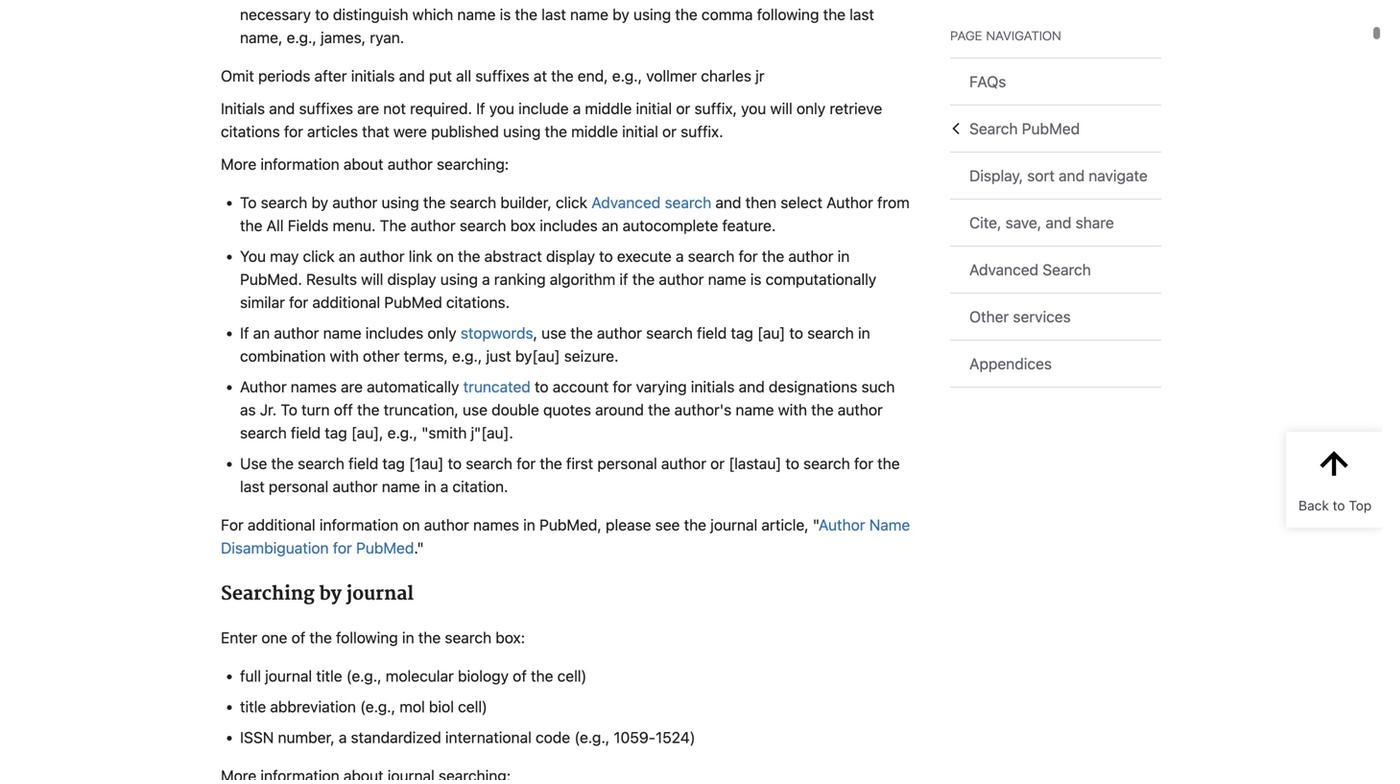 Task type: describe. For each thing, give the bounding box(es) containing it.
is left optional.
[[568, 0, 580, 0]]

by[au]
[[515, 347, 560, 365]]

jr.
[[260, 401, 277, 419]]

author inside , use the author         search field tag [au] to search in combination with other terms, e.g., just by[au]         seizure.
[[597, 324, 642, 342]]

not
[[383, 99, 406, 118]]

execute
[[617, 247, 672, 265]]

0 vertical spatial suffixes
[[475, 67, 530, 85]]

the down searching by journal
[[309, 629, 332, 647]]

after
[[314, 67, 347, 85]]

in inside , use the author         search field tag [au] to search in combination with other terms, e.g., just by[au]         seizure.
[[858, 324, 870, 342]]

author name disambiguation for pubmed
[[221, 516, 910, 557]]

author down [au],
[[333, 477, 378, 496]]

author down citation.
[[424, 516, 469, 534]]

use
[[240, 454, 267, 473]]

author inside and then         select author from the all fields menu. the author search box includes an         autocomplete feature.
[[410, 216, 456, 235]]

1 horizontal spatial display
[[546, 247, 595, 265]]

1 vertical spatial title
[[240, 698, 266, 716]]

advanced search
[[969, 261, 1091, 279]]

for down feature.
[[739, 247, 758, 265]]

code
[[536, 729, 570, 747]]

1 vertical spatial or
[[662, 122, 677, 141]]

pubmed,
[[539, 516, 602, 534]]

search pubmed link
[[950, 106, 1161, 152]]

click inside you may click an author link on the abstract display to execute a search for the         author in pubmed. results will display using a ranking algorithm if the author name         is computationally similar for additional pubmed citations.
[[303, 247, 335, 265]]

2 vertical spatial following
[[336, 629, 398, 647]]

searching
[[496, 0, 564, 0]]

international
[[445, 729, 532, 747]]

the
[[380, 216, 406, 235]]

a inside initials and suffixes are not required. if you include a middle initial or suffix, you       will only retrieve citations for articles that were published using the middle initial       or suffix.
[[573, 99, 581, 118]]

last down searching
[[541, 5, 566, 23]]

the left first
[[540, 454, 562, 473]]

more information about author searching:
[[221, 155, 509, 173]]

about
[[343, 155, 384, 173]]

1 vertical spatial names
[[473, 516, 519, 534]]

1 vertical spatial initial
[[622, 122, 658, 141]]

last inside use the search field tag [1au] to search for the first personal author or [lastau]         to search for the last personal author name in a citation.
[[240, 477, 265, 496]]

display,
[[969, 167, 1023, 185]]

e.g., inside to account for varying initials and         designations such as jr. to turn off the truncation, use double quotes around the         author's name with the author search field tag [au], e.g., "smith j"[au].
[[387, 424, 417, 442]]

turn
[[301, 401, 330, 419]]

2 horizontal spatial journal
[[710, 516, 758, 534]]

e.g., right end,
[[612, 67, 642, 85]]

0 vertical spatial pubmed
[[1022, 120, 1080, 138]]

tag inside to account for varying initials and         designations such as jr. to turn off the truncation, use double quotes around the         author's name with the author search field tag [au], e.g., "smith j"[au].
[[325, 424, 347, 442]]

page
[[950, 25, 982, 44]]

0 horizontal spatial initials
[[351, 67, 395, 85]]

designations
[[769, 378, 857, 396]]

name inside to account for varying initials and         designations such as jr. to turn off the truncation, use double quotes around the         author's name with the author search field tag [au], e.g., "smith j"[au].
[[736, 401, 774, 419]]

tag inside use the search field tag [1au] to search for the first personal author or [lastau]         to search for the last personal author name in a citation.
[[382, 454, 405, 473]]

0 horizontal spatial names
[[291, 378, 337, 396]]

0 vertical spatial search
[[969, 120, 1018, 138]]

and inside to account for varying initials and         designations such as jr. to turn off the truncation, use double quotes around the         author's name with the author search field tag [au], e.g., "smith j"[au].
[[739, 378, 765, 396]]

save,
[[1006, 214, 1042, 232]]

0 horizontal spatial comma
[[254, 0, 305, 0]]

search up citation.
[[466, 454, 512, 473]]

"
[[813, 516, 819, 534]]

to account for varying initials and         designations such as jr. to turn off the truncation, use double quotes around the         author's name with the author search field tag [au], e.g., "smith j"[au].
[[240, 378, 895, 442]]

ranking
[[494, 270, 546, 288]]

0 vertical spatial (e.g.,
[[346, 667, 382, 685]]

names,
[[717, 0, 767, 0]]

services
[[1013, 308, 1071, 326]]

author inside and then         select author from the all fields menu. the author search box includes an         autocomplete feature.
[[827, 193, 873, 212]]

0 vertical spatial information
[[260, 155, 339, 173]]

the down varying
[[648, 401, 670, 419]]

0 vertical spatial advanced
[[591, 193, 661, 212]]

just
[[486, 347, 511, 365]]

to inside to account for varying initials and         designations such as jr. to turn off the truncation, use double quotes around the         author's name with the author search field tag [au], e.g., "smith j"[au].
[[281, 401, 297, 419]]

search down turn
[[298, 454, 344, 473]]

field inside , use the author         search field tag [au] to search in combination with other terms, e.g., just by[au]         seizure.
[[697, 324, 727, 342]]

author down were
[[388, 155, 433, 173]]

to right [lastau]
[[786, 454, 799, 473]]

search up all
[[261, 193, 307, 212]]

enter one of the following in the search box:
[[221, 629, 525, 647]]

only inside initials and suffixes are not required. if you include a middle initial or suffix, you       will only retrieve citations for articles that were published using the middle initial       or suffix.
[[797, 99, 826, 118]]

however,
[[771, 0, 833, 0]]

the down some
[[675, 5, 698, 23]]

the down searching
[[515, 5, 537, 23]]

biology
[[458, 667, 509, 685]]

cite, save, and share link
[[950, 200, 1161, 246]]

menu.
[[333, 216, 376, 235]]

quotes
[[543, 401, 591, 419]]

1 vertical spatial middle
[[571, 122, 618, 141]]

using inside you may click an author link on the abstract display to execute a search for the         author in pubmed. results will display using a ranking algorithm if the author name         is computationally similar for additional pubmed citations.
[[440, 270, 478, 288]]

1 vertical spatial display
[[387, 270, 436, 288]]

citations.
[[446, 293, 510, 311]]

autocomplete
[[623, 216, 718, 235]]

use inside , use the author         search field tag [au] to search in combination with other terms, e.g., just by[au]         seizure.
[[542, 324, 566, 342]]

field inside use the search field tag [1au] to search for the first personal author or [lastau]         to search for the last personal author name in a citation.
[[348, 454, 378, 473]]

optional.
[[584, 0, 644, 0]]

1 vertical spatial additional
[[248, 516, 315, 534]]

truncation,
[[384, 401, 459, 419]]

in left the pubmed,
[[523, 516, 535, 534]]

automatically
[[367, 378, 459, 396]]

truncated
[[463, 378, 531, 396]]

stopwords link
[[461, 324, 533, 342]]

author down execute
[[659, 270, 704, 288]]

search up varying
[[646, 324, 693, 342]]

a right number,
[[339, 729, 347, 747]]

search pubmed
[[969, 120, 1080, 138]]

1 vertical spatial search
[[1043, 261, 1091, 279]]

last up retrieve
[[850, 5, 874, 23]]

the up name
[[877, 454, 900, 473]]

advanced search link
[[591, 193, 711, 212]]

pubmed inside "author name disambiguation for pubmed"
[[356, 539, 414, 557]]

a down autocomplete
[[676, 247, 684, 265]]

name
[[869, 516, 910, 534]]

1 vertical spatial includes
[[365, 324, 424, 342]]

author down the author's
[[661, 454, 706, 473]]

0 vertical spatial or
[[676, 99, 690, 118]]

for up name
[[854, 454, 873, 473]]

2 vertical spatial an
[[253, 324, 270, 342]]

the down searching:
[[423, 193, 446, 212]]

display, sort and navigate
[[969, 167, 1148, 185]]

1 vertical spatial advanced
[[969, 261, 1039, 279]]

back to top button
[[1286, 432, 1382, 528]]

appendices
[[969, 355, 1052, 373]]

includes inside and then         select author from the all fields menu. the author search box includes an         autocomplete feature.
[[540, 216, 598, 235]]

then
[[745, 193, 777, 212]]

distinguish
[[333, 5, 408, 23]]

the right use
[[271, 454, 294, 473]]

0 horizontal spatial for
[[221, 516, 244, 534]]

necessary
[[240, 5, 311, 23]]

omit
[[221, 67, 254, 85]]

[1au]
[[409, 454, 444, 473]]

full
[[240, 667, 261, 685]]

initials and suffixes are not required. if you include a middle initial or suffix, you       will only retrieve citations for articles that were published using the middle initial       or suffix.
[[221, 99, 882, 141]]

0 vertical spatial personal
[[597, 454, 657, 473]]

author up combination
[[274, 324, 319, 342]]

is inside you may click an author link on the abstract display to execute a search for the         author in pubmed. results will display using a ranking algorithm if the author name         is computationally similar for additional pubmed citations.
[[750, 270, 762, 288]]

that
[[362, 122, 389, 141]]

to search by author using the search builder, click advanced search
[[240, 193, 711, 212]]

the right see
[[684, 516, 706, 534]]

0 vertical spatial to
[[240, 193, 257, 212]]

the up distinguish at left
[[376, 0, 398, 0]]

for down pubmed.
[[289, 293, 308, 311]]

jr
[[756, 67, 765, 85]]

use the search field tag [1au] to search for the first personal author or [lastau]         to search for the last personal author name in a citation.
[[240, 454, 900, 496]]

[au],
[[351, 424, 383, 442]]

to inside , use the author         search field tag [au] to search in combination with other terms, e.g., just by[au]         seizure.
[[789, 324, 803, 342]]

a up citations.
[[482, 270, 490, 288]]

which
[[412, 5, 453, 23]]

name right which
[[457, 5, 496, 23]]

name down results
[[323, 324, 361, 342]]

a inside use the search field tag [1au] to search for the first personal author or [lastau]         to search for the last personal author name in a citation.
[[440, 477, 449, 496]]

pubmed inside you may click an author link on the abstract display to execute a search for the         author in pubmed. results will display using a ranking algorithm if the author name         is computationally similar for additional pubmed citations.
[[384, 293, 442, 311]]

is right it
[[850, 0, 861, 0]]

initials
[[221, 99, 265, 118]]

articles
[[307, 122, 358, 141]]

issn number, a standardized international code (e.g., 1059-1524)
[[240, 729, 695, 747]]

faqs link
[[950, 59, 1161, 105]]

field inside to account for varying initials and         designations such as jr. to turn off the truncation, use double quotes around the         author's name with the author search field tag [au], e.g., "smith j"[au].
[[291, 424, 321, 442]]

search inside to account for varying initials and         designations such as jr. to turn off the truncation, use double quotes around the         author's name with the author search field tag [au], e.g., "smith j"[au].
[[240, 424, 287, 442]]

terms,
[[404, 347, 448, 365]]

2 vertical spatial by
[[319, 583, 342, 606]]

author name disambiguation for pubmed link
[[221, 516, 910, 557]]

search up autocomplete
[[665, 193, 711, 212]]

"smith
[[421, 424, 467, 442]]

are inside initials and suffixes are not required. if you include a middle initial or suffix, you       will only retrieve citations for articles that were published using the middle initial       or suffix.
[[357, 99, 379, 118]]

biol
[[429, 698, 454, 716]]

the down it
[[823, 5, 846, 23]]

suffix.
[[681, 122, 723, 141]]

more
[[221, 155, 256, 173]]

a
[[240, 0, 250, 0]]

link
[[409, 247, 432, 265]]

the up [au],
[[357, 401, 380, 419]]

and inside and then         select author from the all fields menu. the author search box includes an         autocomplete feature.
[[715, 193, 741, 212]]

and inside display, sort and navigate link
[[1059, 167, 1085, 185]]

the down "designations" in the right of the page
[[811, 401, 834, 419]]

for inside initials and suffixes are not required. if you include a middle initial or suffix, you       will only retrieve citations for articles that were published using the middle initial       or suffix.
[[284, 122, 303, 141]]

by inside a comma following the last name for searching is optional. for some names, however,         it is necessary to distinguish which name is the last name by using the comma         following the last name, e.g., james, ryan.
[[613, 5, 629, 23]]

1 vertical spatial by
[[311, 193, 328, 212]]

1 vertical spatial comma
[[702, 5, 753, 23]]

search inside and then         select author from the all fields menu. the author search box includes an         autocomplete feature.
[[460, 216, 506, 235]]

will inside initials and suffixes are not required. if you include a middle initial or suffix, you       will only retrieve citations for articles that were published using the middle initial       or suffix.
[[770, 99, 793, 118]]

name inside use the search field tag [1au] to search for the first personal author or [lastau]         to search for the last personal author name in a citation.
[[382, 477, 420, 496]]

on inside you may click an author link on the abstract display to execute a search for the         author in pubmed. results will display using a ranking algorithm if the author name         is computationally similar for additional pubmed citations.
[[436, 247, 454, 265]]

at
[[534, 67, 547, 85]]

james,
[[321, 28, 366, 47]]

off
[[334, 401, 353, 419]]

author up computationally
[[788, 247, 834, 265]]

the down feature.
[[762, 247, 784, 265]]

please
[[606, 516, 651, 534]]

around
[[595, 401, 644, 419]]

additional inside you may click an author link on the abstract display to execute a search for the         author in pubmed. results will display using a ranking algorithm if the author name         is computationally similar for additional pubmed citations.
[[312, 293, 380, 311]]

0 horizontal spatial only
[[428, 324, 457, 342]]

0 vertical spatial click
[[556, 193, 587, 212]]

mol
[[400, 698, 425, 716]]

select
[[781, 193, 823, 212]]

to right [1au]
[[448, 454, 462, 473]]

2 vertical spatial (e.g.,
[[574, 729, 610, 747]]

sort
[[1027, 167, 1055, 185]]

some
[[675, 0, 713, 0]]

author for author names are automatically truncated
[[240, 378, 287, 396]]

cite,
[[969, 214, 1002, 232]]



Task type: locate. For each thing, give the bounding box(es) containing it.
for
[[648, 0, 671, 0], [221, 516, 244, 534]]

pubmed up display, sort and navigate link
[[1022, 120, 1080, 138]]

and then         select author from the all fields menu. the author search box includes an         autocomplete feature.
[[240, 193, 910, 235]]

2 vertical spatial field
[[348, 454, 378, 473]]

1 vertical spatial author
[[240, 378, 287, 396]]

name down optional.
[[570, 5, 609, 23]]

pubmed up searching by journal
[[356, 539, 414, 557]]

1 vertical spatial suffixes
[[299, 99, 353, 118]]

a
[[573, 99, 581, 118], [676, 247, 684, 265], [482, 270, 490, 288], [440, 477, 449, 496], [339, 729, 347, 747]]

0 horizontal spatial you
[[489, 99, 514, 118]]

results
[[306, 270, 357, 288]]

information
[[260, 155, 339, 173], [320, 516, 399, 534]]

and down periods
[[269, 99, 295, 118]]

or left [lastau]
[[710, 454, 725, 473]]

with down "designations" in the right of the page
[[778, 401, 807, 419]]

initials up the author's
[[691, 378, 735, 396]]

1 horizontal spatial for
[[648, 0, 671, 0]]

for inside a comma following the last name for searching is optional. for some names, however,         it is necessary to distinguish which name is the last name by using the comma         following the last name, e.g., james, ryan.
[[648, 0, 671, 0]]

0 vertical spatial with
[[330, 347, 359, 365]]

2 vertical spatial pubmed
[[356, 539, 414, 557]]

search up biology
[[445, 629, 492, 647]]

0 horizontal spatial journal
[[265, 667, 312, 685]]

the inside initials and suffixes are not required. if you include a middle initial or suffix, you       will only retrieve citations for articles that were published using the middle initial       or suffix.
[[545, 122, 567, 141]]

required.
[[410, 99, 472, 118]]

searching by journal
[[221, 583, 414, 606]]

of right one
[[291, 629, 305, 647]]

of right biology
[[513, 667, 527, 685]]

to right [au] at right top
[[789, 324, 803, 342]]

in up full journal title (e.g., molecular biology of the cell)
[[402, 629, 414, 647]]

charles
[[701, 67, 752, 85]]

1 vertical spatial are
[[341, 378, 363, 396]]

an inside you may click an author link on the abstract display to execute a search for the         author in pubmed. results will display using a ranking algorithm if the author name         is computationally similar for additional pubmed citations.
[[339, 247, 355, 265]]

names up turn
[[291, 378, 337, 396]]

0 horizontal spatial if
[[240, 324, 249, 342]]

to inside you may click an author link on the abstract display to execute a search for the         author in pubmed. results will display using a ranking algorithm if the author name         is computationally similar for additional pubmed citations.
[[599, 247, 613, 265]]

1 vertical spatial tag
[[325, 424, 347, 442]]

only up the terms,
[[428, 324, 457, 342]]

search down searching:
[[450, 193, 496, 212]]

cell) up 'issn number, a standardized international code (e.g., 1059-1524)'
[[458, 698, 487, 716]]

1 vertical spatial on
[[403, 516, 420, 534]]

abbreviation
[[270, 698, 356, 716]]

0 vertical spatial following
[[309, 0, 372, 0]]

1 horizontal spatial title
[[316, 667, 342, 685]]

and down [au] at right top
[[739, 378, 765, 396]]

name up which
[[431, 0, 469, 0]]

0 horizontal spatial cell)
[[458, 698, 487, 716]]

information up searching by journal
[[320, 516, 399, 534]]

1 horizontal spatial comma
[[702, 5, 753, 23]]

0 horizontal spatial search
[[969, 120, 1018, 138]]

1 you from the left
[[489, 99, 514, 118]]

field down [au],
[[348, 454, 378, 473]]

author inside "author name disambiguation for pubmed"
[[819, 516, 865, 534]]

share
[[1076, 214, 1114, 232]]

the up molecular
[[418, 629, 441, 647]]

standardized
[[351, 729, 441, 747]]

box
[[510, 216, 536, 235]]

author down the 'such'
[[838, 401, 883, 419]]

0 horizontal spatial includes
[[365, 324, 424, 342]]

0 vertical spatial comma
[[254, 0, 305, 0]]

in inside you may click an author link on the abstract display to execute a search for the         author in pubmed. results will display using a ranking algorithm if the author name         is computationally similar for additional pubmed citations.
[[838, 247, 850, 265]]

molecular
[[386, 667, 454, 685]]

on
[[436, 247, 454, 265], [403, 516, 420, 534]]

for
[[473, 0, 492, 0], [284, 122, 303, 141], [739, 247, 758, 265], [289, 293, 308, 311], [613, 378, 632, 396], [517, 454, 536, 473], [854, 454, 873, 473], [333, 539, 352, 557]]

journal
[[710, 516, 758, 534], [346, 583, 414, 606], [265, 667, 312, 685]]

an inside and then         select author from the all fields menu. the author search box includes an         autocomplete feature.
[[602, 216, 619, 235]]

all
[[266, 216, 284, 235]]

0 horizontal spatial of
[[291, 629, 305, 647]]

2 you from the left
[[741, 99, 766, 118]]

initials
[[351, 67, 395, 85], [691, 378, 735, 396]]

1 horizontal spatial use
[[542, 324, 566, 342]]

pubmed up if an author name includes only stopwords
[[384, 293, 442, 311]]

tag inside , use the author         search field tag [au] to search in combination with other terms, e.g., just by[au]         seizure.
[[731, 324, 753, 342]]

name down [1au]
[[382, 477, 420, 496]]

use right ','
[[542, 324, 566, 342]]

title abbreviation (e.g., mol biol cell)
[[240, 698, 487, 716]]

citations
[[221, 122, 280, 141]]

search down cite, save, and share link
[[1043, 261, 1091, 279]]

were
[[393, 122, 427, 141]]

0 vertical spatial if
[[476, 99, 485, 118]]

0 vertical spatial display
[[546, 247, 595, 265]]

by down optional.
[[613, 5, 629, 23]]

advanced search link
[[950, 247, 1161, 293]]

in inside use the search field tag [1au] to search for the first personal author or [lastau]         to search for the last personal author name in a citation.
[[424, 477, 436, 496]]

periods
[[258, 67, 310, 85]]

1 vertical spatial (e.g.,
[[360, 698, 396, 716]]

an up execute
[[602, 216, 619, 235]]

and inside cite, save, and share link
[[1046, 214, 1072, 232]]

you down omit periods after initials and put all suffixes at the end, e.g., vollmer charles jr
[[489, 99, 514, 118]]

1 horizontal spatial field
[[348, 454, 378, 473]]

title down full
[[240, 698, 266, 716]]

0 horizontal spatial will
[[361, 270, 383, 288]]

0 horizontal spatial on
[[403, 516, 420, 534]]

0 vertical spatial on
[[436, 247, 454, 265]]

personal up disambiguation
[[269, 477, 329, 496]]

1 vertical spatial pubmed
[[384, 293, 442, 311]]

1 horizontal spatial names
[[473, 516, 519, 534]]

0 vertical spatial for
[[648, 0, 671, 0]]

for left first
[[517, 454, 536, 473]]

cite, save, and share
[[969, 214, 1114, 232]]

suffixes
[[475, 67, 530, 85], [299, 99, 353, 118]]

0 horizontal spatial an
[[253, 324, 270, 342]]

1 horizontal spatial tag
[[382, 454, 405, 473]]

abstract
[[484, 247, 542, 265]]

see
[[655, 516, 680, 534]]

1059-
[[614, 729, 656, 747]]

the left abstract
[[458, 247, 480, 265]]

1 vertical spatial use
[[463, 401, 488, 419]]

0 vertical spatial initial
[[636, 99, 672, 118]]

1 vertical spatial of
[[513, 667, 527, 685]]

advanced
[[591, 193, 661, 212], [969, 261, 1039, 279]]

fields
[[288, 216, 329, 235]]

1 vertical spatial field
[[291, 424, 321, 442]]

0 vertical spatial cell)
[[557, 667, 587, 685]]

title
[[316, 667, 342, 685], [240, 698, 266, 716]]

0 horizontal spatial personal
[[269, 477, 329, 496]]

using down optional.
[[633, 5, 671, 23]]

1 horizontal spatial suffixes
[[475, 67, 530, 85]]

field
[[697, 324, 727, 342], [291, 424, 321, 442], [348, 454, 378, 473]]

tag left [au] at right top
[[731, 324, 753, 342]]

on up ."
[[403, 516, 420, 534]]

for inside to account for varying initials and         designations such as jr. to turn off the truncation, use double quotes around the         author's name with the author search field tag [au], e.g., "smith j"[au].
[[613, 378, 632, 396]]

include
[[518, 99, 569, 118]]

you
[[489, 99, 514, 118], [741, 99, 766, 118]]

for left searching
[[473, 0, 492, 0]]

similar
[[240, 293, 285, 311]]

0 horizontal spatial suffixes
[[299, 99, 353, 118]]

a comma following the last name for searching is optional. for some names, however,         it is necessary to distinguish which name is the last name by using the comma         following the last name, e.g., james, ryan.
[[240, 0, 874, 47]]

initials up not
[[351, 67, 395, 85]]

the right at
[[551, 67, 574, 85]]

includes up the other
[[365, 324, 424, 342]]

omit periods after initials and put all suffixes at the end, e.g., vollmer charles jr
[[221, 67, 765, 85]]

0 vertical spatial an
[[602, 216, 619, 235]]

journal up enter one of the following in the search box:
[[346, 583, 414, 606]]

and inside initials and suffixes are not required. if you include a middle initial or suffix, you       will only retrieve citations for articles that were published using the middle initial       or suffix.
[[269, 99, 295, 118]]

the inside and then         select author from the all fields menu. the author search box includes an         autocomplete feature.
[[240, 216, 262, 235]]

to up james,
[[315, 5, 329, 23]]

1 horizontal spatial journal
[[346, 583, 414, 606]]

truncated link
[[463, 378, 531, 396]]

page navigation
[[950, 25, 1061, 44]]

tag left [1au]
[[382, 454, 405, 473]]

1 vertical spatial following
[[757, 5, 819, 23]]

citation.
[[453, 477, 508, 496]]

with inside , use the author         search field tag [au] to search in combination with other terms, e.g., just by[au]         seizure.
[[330, 347, 359, 365]]

1 horizontal spatial of
[[513, 667, 527, 685]]

using up the
[[382, 193, 419, 212]]

the inside , use the author         search field tag [au] to search in combination with other terms, e.g., just by[au]         seizure.
[[570, 324, 593, 342]]

1 vertical spatial to
[[281, 401, 297, 419]]

if up published
[[476, 99, 485, 118]]

last down use
[[240, 477, 265, 496]]

search down the to search by author using the search builder, click advanced search
[[460, 216, 506, 235]]

author for author name disambiguation for pubmed
[[819, 516, 865, 534]]

name inside you may click an author link on the abstract display to execute a search for the         author in pubmed. results will display using a ranking algorithm if the author name         is computationally similar for additional pubmed citations.
[[708, 270, 746, 288]]

1 horizontal spatial you
[[741, 99, 766, 118]]

2 vertical spatial journal
[[265, 667, 312, 685]]

2 horizontal spatial an
[[602, 216, 619, 235]]

are
[[357, 99, 379, 118], [341, 378, 363, 396]]

name right the author's
[[736, 401, 774, 419]]

e.g., inside , use the author         search field tag [au] to search in combination with other terms, e.g., just by[au]         seizure.
[[452, 347, 482, 365]]

names
[[291, 378, 337, 396], [473, 516, 519, 534]]

1 horizontal spatial on
[[436, 247, 454, 265]]

author's
[[675, 401, 732, 419]]

1 horizontal spatial to
[[281, 401, 297, 419]]

1 vertical spatial information
[[320, 516, 399, 534]]

for up disambiguation
[[221, 516, 244, 534]]

searching:
[[437, 155, 509, 173]]

2 vertical spatial tag
[[382, 454, 405, 473]]

first
[[566, 454, 593, 473]]

0 vertical spatial tag
[[731, 324, 753, 342]]

a down [1au]
[[440, 477, 449, 496]]

with left the other
[[330, 347, 359, 365]]

0 horizontal spatial display
[[387, 270, 436, 288]]

e.g., down the 'necessary'
[[287, 28, 317, 47]]

feature.
[[722, 216, 776, 235]]

0 horizontal spatial title
[[240, 698, 266, 716]]

e.g., inside a comma following the last name for searching is optional. for some names, however,         it is necessary to distinguish which name is the last name by using the comma         following the last name, e.g., james, ryan.
[[287, 28, 317, 47]]

double
[[492, 401, 539, 419]]

enter
[[221, 629, 257, 647]]

the right if
[[632, 270, 655, 288]]

0 horizontal spatial tag
[[325, 424, 347, 442]]

information down the articles
[[260, 155, 339, 173]]

0 vertical spatial of
[[291, 629, 305, 647]]

all
[[456, 67, 471, 85]]

."
[[414, 539, 424, 557]]

0 vertical spatial names
[[291, 378, 337, 396]]

tag
[[731, 324, 753, 342], [325, 424, 347, 442], [382, 454, 405, 473]]

vollmer
[[646, 67, 697, 85]]

additional
[[312, 293, 380, 311], [248, 516, 315, 534]]

and up feature.
[[715, 193, 741, 212]]

or inside use the search field tag [1au] to search for the first personal author or [lastau]         to search for the last personal author name in a citation.
[[710, 454, 725, 473]]

(e.g., right code
[[574, 729, 610, 747]]

if
[[620, 270, 628, 288]]

(e.g.,
[[346, 667, 382, 685], [360, 698, 396, 716], [574, 729, 610, 747]]

author names are automatically truncated
[[240, 378, 531, 396]]

e.g.,
[[287, 28, 317, 47], [612, 67, 642, 85], [452, 347, 482, 365], [387, 424, 417, 442]]

with
[[330, 347, 359, 365], [778, 401, 807, 419]]

from
[[877, 193, 910, 212]]

number,
[[278, 729, 335, 747]]

initials inside to account for varying initials and         designations such as jr. to turn off the truncation, use double quotes around the         author's name with the author search field tag [au], e.g., "smith j"[au].
[[691, 378, 735, 396]]

use inside to account for varying initials and         designations such as jr. to turn off the truncation, use double quotes around the         author's name with the author search field tag [au], e.g., "smith j"[au].
[[463, 401, 488, 419]]

will
[[770, 99, 793, 118], [361, 270, 383, 288]]

are up that
[[357, 99, 379, 118]]

initial left suffix.
[[622, 122, 658, 141]]

last up which
[[402, 0, 427, 0]]

1 vertical spatial click
[[303, 247, 335, 265]]

to inside button
[[1333, 498, 1345, 514]]

author down the
[[359, 247, 405, 265]]

if inside initials and suffixes are not required. if you include a middle initial or suffix, you       will only retrieve citations for articles that were published using the middle initial       or suffix.
[[476, 99, 485, 118]]

are up off
[[341, 378, 363, 396]]

if
[[476, 99, 485, 118], [240, 324, 249, 342]]

2 horizontal spatial tag
[[731, 324, 753, 342]]

comma
[[254, 0, 305, 0], [702, 5, 753, 23]]

author left from
[[827, 193, 873, 212]]

for up around
[[613, 378, 632, 396]]

author
[[388, 155, 433, 173], [332, 193, 378, 212], [410, 216, 456, 235], [359, 247, 405, 265], [788, 247, 834, 265], [659, 270, 704, 288], [274, 324, 319, 342], [597, 324, 642, 342], [838, 401, 883, 419], [661, 454, 706, 473], [333, 477, 378, 496], [424, 516, 469, 534]]

with inside to account for varying initials and         designations such as jr. to turn off the truncation, use double quotes around the         author's name with the author search field tag [au], e.g., "smith j"[au].
[[778, 401, 807, 419]]

0 vertical spatial only
[[797, 99, 826, 118]]

1 vertical spatial journal
[[346, 583, 414, 606]]

in down [1au]
[[424, 477, 436, 496]]

0 horizontal spatial to
[[240, 193, 257, 212]]

to inside a comma following the last name for searching is optional. for some names, however,         it is necessary to distinguish which name is the last name by using the comma         following the last name, e.g., james, ryan.
[[315, 5, 329, 23]]

author up menu.
[[332, 193, 378, 212]]

0 vertical spatial author
[[827, 193, 873, 212]]

0 vertical spatial use
[[542, 324, 566, 342]]

1 vertical spatial cell)
[[458, 698, 487, 716]]

published
[[431, 122, 499, 141]]

search up '"'
[[803, 454, 850, 473]]

for left the articles
[[284, 122, 303, 141]]

to down more
[[240, 193, 257, 212]]

search down 'jr.'
[[240, 424, 287, 442]]

one
[[261, 629, 287, 647]]

author left name
[[819, 516, 865, 534]]

1 horizontal spatial search
[[1043, 261, 1091, 279]]

to inside to account for varying initials and         designations such as jr. to turn off the truncation, use double quotes around the         author's name with the author search field tag [au], e.g., "smith j"[au].
[[535, 378, 549, 396]]

for additional information on author names in pubmed,       please see the journal article,       "
[[221, 516, 819, 534]]

suffixes inside initials and suffixes are not required. if you include a middle initial or suffix, you       will only retrieve citations for articles that were published using the middle initial       or suffix.
[[299, 99, 353, 118]]

0 vertical spatial includes
[[540, 216, 598, 235]]

using inside initials and suffixes are not required. if you include a middle initial or suffix, you       will only retrieve citations for articles that were published using the middle initial       or suffix.
[[503, 122, 541, 141]]

1 vertical spatial will
[[361, 270, 383, 288]]

[lastau]
[[729, 454, 781, 473]]

click up results
[[303, 247, 335, 265]]

0 vertical spatial will
[[770, 99, 793, 118]]

pubmed.
[[240, 270, 302, 288]]

1 horizontal spatial cell)
[[557, 667, 587, 685]]

to
[[315, 5, 329, 23], [599, 247, 613, 265], [789, 324, 803, 342], [535, 378, 549, 396], [448, 454, 462, 473], [786, 454, 799, 473], [1333, 498, 1345, 514]]

navigate
[[1089, 167, 1148, 185]]

for up searching by journal
[[333, 539, 352, 557]]

to right 'jr.'
[[281, 401, 297, 419]]

1 horizontal spatial includes
[[540, 216, 598, 235]]

search inside you may click an author link on the abstract display to execute a search for the         author in pubmed. results will display using a ranking algorithm if the author name         is computationally similar for additional pubmed citations.
[[688, 247, 735, 265]]

name down feature.
[[708, 270, 746, 288]]

1 horizontal spatial if
[[476, 99, 485, 118]]

search down computationally
[[807, 324, 854, 342]]

0 vertical spatial middle
[[585, 99, 632, 118]]

using inside a comma following the last name for searching is optional. for some names, however,         it is necessary to distinguish which name is the last name by using the comma         following the last name, e.g., james, ryan.
[[633, 5, 671, 23]]

author inside to account for varying initials and         designations such as jr. to turn off the truncation, use double quotes around the         author's name with the author search field tag [au], e.g., "smith j"[au].
[[838, 401, 883, 419]]

other
[[363, 347, 400, 365]]

tag down off
[[325, 424, 347, 442]]

0 vertical spatial are
[[357, 99, 379, 118]]

in up the 'such'
[[858, 324, 870, 342]]

for inside a comma following the last name for searching is optional. for some names, however,         it is necessary to distinguish which name is the last name by using the comma         following the last name, e.g., james, ryan.
[[473, 0, 492, 0]]

search down feature.
[[688, 247, 735, 265]]

e.g., left just
[[452, 347, 482, 365]]

0 horizontal spatial advanced
[[591, 193, 661, 212]]

0 horizontal spatial use
[[463, 401, 488, 419]]

for inside "author name disambiguation for pubmed"
[[333, 539, 352, 557]]

cell) up code
[[557, 667, 587, 685]]

box:
[[496, 629, 525, 647]]

1 vertical spatial if
[[240, 324, 249, 342]]

2 vertical spatial author
[[819, 516, 865, 534]]

1 horizontal spatial personal
[[597, 454, 657, 473]]

following up distinguish at left
[[309, 0, 372, 0]]

is down searching
[[500, 5, 511, 23]]

such
[[861, 378, 895, 396]]

and left put
[[399, 67, 425, 85]]

suffixes left at
[[475, 67, 530, 85]]

will inside you may click an author link on the abstract display to execute a search for the         author in pubmed. results will display using a ranking algorithm if the author name         is computationally similar for additional pubmed citations.
[[361, 270, 383, 288]]

the right biology
[[531, 667, 553, 685]]

1 vertical spatial initials
[[691, 378, 735, 396]]

field left [au] at right top
[[697, 324, 727, 342]]

1 vertical spatial only
[[428, 324, 457, 342]]



Task type: vqa. For each thing, say whether or not it's contained in the screenshot.
following
yes



